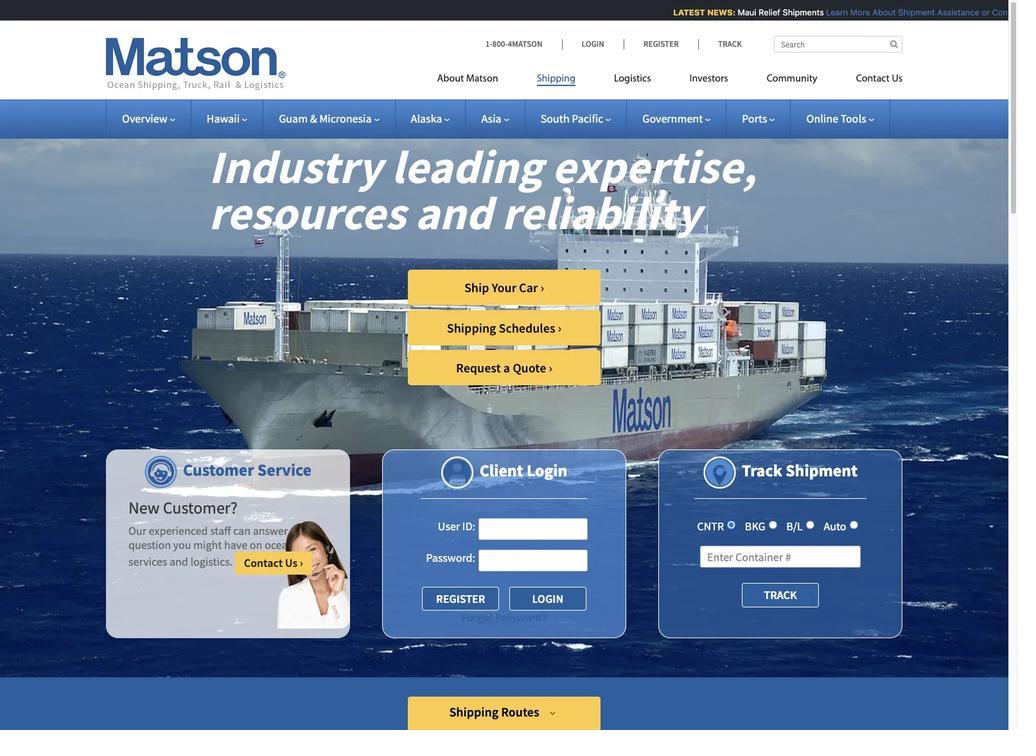Task type: locate. For each thing, give the bounding box(es) containing it.
2 vertical spatial shipping
[[449, 704, 499, 720]]

shipping for shipping routes
[[449, 704, 499, 720]]

register link up top menu navigation
[[624, 39, 698, 49]]

register link
[[624, 39, 698, 49], [422, 587, 499, 611]]

2 vertical spatial track
[[764, 588, 797, 603]]

logistics link
[[595, 67, 670, 94]]

› right quote
[[549, 360, 552, 376]]

1 vertical spatial track
[[742, 460, 782, 481]]

shipping
[[537, 74, 575, 84], [447, 320, 496, 336], [449, 704, 499, 720]]

register up top menu navigation
[[643, 39, 679, 49]]

might
[[193, 537, 222, 552]]

about right more on the right top
[[866, 7, 889, 17]]

tools
[[841, 111, 866, 126]]

0 horizontal spatial shipment
[[786, 460, 858, 481]]

login right client
[[527, 460, 567, 481]]

None button
[[509, 587, 586, 611]]

overview
[[122, 111, 167, 126]]

1 vertical spatial contact
[[244, 556, 283, 571]]

shipping inside 'link'
[[537, 74, 575, 84]]

register
[[643, 39, 679, 49], [436, 592, 485, 606]]

about matson link
[[437, 67, 517, 94]]

track for track shipment
[[742, 460, 782, 481]]

contact inside top menu navigation
[[856, 74, 890, 84]]

track shipment
[[742, 460, 858, 481]]

contact
[[856, 74, 890, 84], [244, 556, 283, 571]]

request a quote ›
[[456, 360, 552, 376]]

None search field
[[774, 36, 902, 53]]

› down any at the bottom left
[[300, 556, 303, 571]]

any
[[290, 524, 308, 538]]

password:
[[426, 550, 475, 565]]

leading
[[391, 137, 543, 196]]

contact down on
[[244, 556, 283, 571]]

latest news: maui relief shipments learn more about shipment assistance or containe
[[666, 7, 1018, 17]]

have
[[224, 537, 247, 552]]

1 horizontal spatial register
[[643, 39, 679, 49]]

shipment up search "icon" on the right top of page
[[891, 7, 928, 17]]

track down maui
[[718, 39, 742, 49]]

ports
[[742, 111, 767, 126]]

us for contact us ›
[[285, 556, 298, 571]]

shipping link
[[517, 67, 595, 94]]

us
[[892, 74, 902, 84], [285, 556, 298, 571]]

contact up tools
[[856, 74, 890, 84]]

ship your car › link
[[408, 270, 601, 305]]

search image
[[890, 40, 898, 48]]

shipping up request
[[447, 320, 496, 336]]

1 horizontal spatial register link
[[624, 39, 698, 49]]

us down search "icon" on the right top of page
[[892, 74, 902, 84]]

B/L radio
[[806, 521, 814, 529]]

shipping up south
[[537, 74, 575, 84]]

shipping left 'routes'
[[449, 704, 499, 720]]

1 vertical spatial shipment
[[786, 460, 858, 481]]

0 vertical spatial shipping
[[537, 74, 575, 84]]

Password: password field
[[479, 550, 588, 572]]

track
[[718, 39, 742, 49], [742, 460, 782, 481], [764, 588, 797, 603]]

new
[[128, 497, 160, 518]]

track inside button
[[764, 588, 797, 603]]

asia
[[481, 111, 501, 126]]

1 vertical spatial us
[[285, 556, 298, 571]]

news:
[[700, 7, 729, 17]]

our
[[128, 524, 146, 538]]

us inside top menu navigation
[[892, 74, 902, 84]]

ship
[[464, 279, 489, 295]]

reliability
[[502, 184, 701, 242]]

0 vertical spatial register
[[643, 39, 679, 49]]

asia link
[[481, 111, 509, 126]]

customer?
[[163, 497, 238, 518]]

client
[[480, 460, 523, 481]]

0 vertical spatial track
[[718, 39, 742, 49]]

south pacific link
[[541, 111, 611, 126]]

›
[[540, 279, 544, 295], [558, 320, 561, 336], [549, 360, 552, 376], [300, 556, 303, 571]]

assistance
[[930, 7, 973, 17]]

0 vertical spatial about
[[866, 7, 889, 17]]

forgot password? link
[[462, 610, 547, 625]]

1 horizontal spatial about
[[866, 7, 889, 17]]

client login
[[480, 460, 567, 481]]

800-
[[492, 39, 508, 49]]

guam & micronesia link
[[279, 111, 379, 126]]

register link down the 'password:'
[[422, 587, 499, 611]]

track for track button
[[764, 588, 797, 603]]

0 vertical spatial shipment
[[891, 7, 928, 17]]

login
[[582, 39, 604, 49], [527, 460, 567, 481]]

about
[[866, 7, 889, 17], [437, 74, 464, 84]]

request
[[456, 360, 501, 376]]

ocean
[[265, 537, 294, 552]]

shipment
[[891, 7, 928, 17], [786, 460, 858, 481]]

1-
[[485, 39, 492, 49]]

you
[[173, 537, 191, 552]]

or
[[975, 7, 983, 17]]

login up the shipping 'link'
[[582, 39, 604, 49]]

track up bkg option
[[742, 460, 782, 481]]

1 horizontal spatial login
[[582, 39, 604, 49]]

about left matson at the top of page
[[437, 74, 464, 84]]

can
[[233, 524, 251, 538]]

us down ocean
[[285, 556, 298, 571]]

0 horizontal spatial contact
[[244, 556, 283, 571]]

0 horizontal spatial register
[[436, 592, 485, 606]]

user id:
[[438, 519, 475, 534]]

BKG radio
[[769, 521, 777, 529]]

1 horizontal spatial contact
[[856, 74, 890, 84]]

0 vertical spatial register link
[[624, 39, 698, 49]]

0 vertical spatial us
[[892, 74, 902, 84]]

customer service
[[183, 459, 312, 480]]

and
[[415, 184, 492, 242]]

1 vertical spatial about
[[437, 74, 464, 84]]

community link
[[747, 67, 837, 94]]

about inside about matson link
[[437, 74, 464, 84]]

overview link
[[122, 111, 175, 126]]

experienced
[[149, 524, 208, 538]]

expertise,
[[552, 137, 757, 196]]

4matson
[[508, 39, 542, 49]]

0 horizontal spatial us
[[285, 556, 298, 571]]

1 vertical spatial login
[[527, 460, 567, 481]]

shipment up b/l option
[[786, 460, 858, 481]]

track link
[[698, 39, 742, 49]]

micronesia
[[319, 111, 372, 126]]

1 horizontal spatial shipment
[[891, 7, 928, 17]]

our experienced staff can answer any question you might have on ocean services and logistics.
[[128, 524, 308, 569]]

1 horizontal spatial us
[[892, 74, 902, 84]]

register up forgot
[[436, 592, 485, 606]]

0 vertical spatial contact
[[856, 74, 890, 84]]

answer
[[253, 524, 288, 538]]

0 horizontal spatial about
[[437, 74, 464, 84]]

1 vertical spatial register link
[[422, 587, 499, 611]]

Enter Container # text field
[[700, 546, 861, 568]]

government
[[643, 111, 703, 126]]

track down enter container # text box
[[764, 588, 797, 603]]

1 vertical spatial shipping
[[447, 320, 496, 336]]



Task type: describe. For each thing, give the bounding box(es) containing it.
investors link
[[670, 67, 747, 94]]

maui
[[731, 7, 749, 17]]

services and
[[128, 555, 188, 569]]

contact us › link
[[235, 552, 312, 575]]

a
[[503, 360, 510, 376]]

cntr
[[697, 519, 724, 534]]

login link
[[562, 39, 624, 49]]

relief
[[752, 7, 774, 17]]

ports link
[[742, 111, 775, 126]]

question
[[128, 537, 171, 552]]

contact us link
[[837, 67, 902, 94]]

forgot
[[462, 610, 493, 625]]

shipping routes
[[449, 704, 539, 720]]

schedules
[[499, 320, 555, 336]]

track button
[[742, 583, 819, 607]]

shipping schedules ›
[[447, 320, 561, 336]]

quote
[[513, 360, 546, 376]]

contact us ›
[[244, 556, 303, 571]]

your
[[492, 279, 516, 295]]

staff
[[210, 524, 231, 538]]

more
[[843, 7, 863, 17]]

1-800-4matson link
[[485, 39, 562, 49]]

id:
[[462, 519, 475, 534]]

latest
[[666, 7, 698, 17]]

service
[[257, 459, 312, 480]]

1-800-4matson
[[485, 39, 542, 49]]

top menu navigation
[[437, 67, 902, 94]]

logistics
[[614, 74, 651, 84]]

User ID: text field
[[479, 518, 588, 540]]

shipping schedules › link
[[408, 310, 601, 346]]

about matson
[[437, 74, 498, 84]]

new customer?
[[128, 497, 238, 518]]

learn
[[819, 7, 841, 17]]

contact for contact us ›
[[244, 556, 283, 571]]

containe
[[985, 7, 1018, 17]]

Auto radio
[[849, 521, 858, 529]]

online tools link
[[806, 111, 874, 126]]

learn more about shipment assistance or containe link
[[819, 7, 1018, 17]]

0 vertical spatial login
[[582, 39, 604, 49]]

1 vertical spatial register
[[436, 592, 485, 606]]

› right schedules
[[558, 320, 561, 336]]

online
[[806, 111, 838, 126]]

us for contact us
[[892, 74, 902, 84]]

hawaii link
[[207, 111, 247, 126]]

› right the car
[[540, 279, 544, 295]]

alaska link
[[411, 111, 450, 126]]

request a quote › link
[[408, 350, 601, 385]]

hawaii
[[207, 111, 240, 126]]

0 horizontal spatial login
[[527, 460, 567, 481]]

pacific
[[572, 111, 603, 126]]

customer
[[183, 459, 254, 480]]

image of smiling customer service agent ready to help. image
[[277, 521, 350, 629]]

&
[[310, 111, 317, 126]]

track for track link
[[718, 39, 742, 49]]

resources
[[209, 184, 406, 242]]

shipping for shipping schedules ›
[[447, 320, 496, 336]]

logistics.
[[190, 555, 233, 569]]

0 horizontal spatial register link
[[422, 587, 499, 611]]

community
[[767, 74, 817, 84]]

alaska
[[411, 111, 442, 126]]

industry leading expertise, resources and reliability
[[209, 137, 757, 242]]

CNTR radio
[[727, 521, 736, 529]]

b/l
[[786, 519, 803, 534]]

government link
[[643, 111, 711, 126]]

guam & micronesia
[[279, 111, 372, 126]]

routes
[[501, 704, 539, 720]]

Search search field
[[774, 36, 902, 53]]

bkg
[[745, 519, 765, 534]]

contact for contact us
[[856, 74, 890, 84]]

ship your car ›
[[464, 279, 544, 295]]

on
[[250, 537, 262, 552]]

online tools
[[806, 111, 866, 126]]

investors
[[690, 74, 728, 84]]

shipping routes link
[[408, 697, 601, 730]]

password?
[[495, 610, 547, 625]]

contact us
[[856, 74, 902, 84]]

auto
[[824, 519, 846, 534]]

south
[[541, 111, 570, 126]]

shipping for shipping
[[537, 74, 575, 84]]

matson
[[466, 74, 498, 84]]

south pacific
[[541, 111, 603, 126]]

blue matson logo with ocean, shipping, truck, rail and logistics written beneath it. image
[[106, 38, 286, 91]]

car
[[519, 279, 538, 295]]



Task type: vqa. For each thing, say whether or not it's contained in the screenshot.
The Are
no



